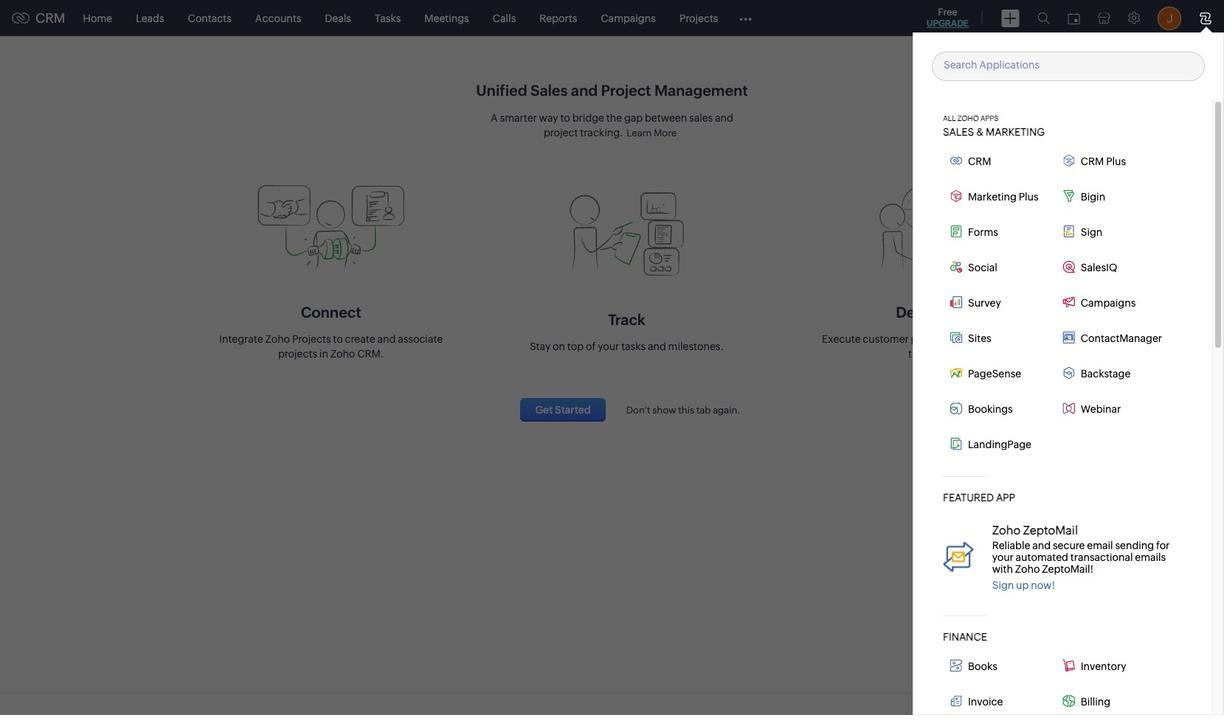 Task type: describe. For each thing, give the bounding box(es) containing it.
the
[[606, 112, 622, 124]]

salesiq link
[[1056, 257, 1169, 278]]

up
[[1016, 580, 1029, 591]]

emails
[[1135, 552, 1166, 563]]

unified
[[476, 82, 527, 99]]

marketing plus link
[[943, 186, 1056, 207]]

customer
[[863, 333, 909, 345]]

landingpage
[[968, 439, 1032, 451]]

0 horizontal spatial your
[[598, 341, 619, 352]]

reports link
[[528, 0, 589, 36]]

inventory
[[1081, 661, 1127, 673]]

projects inside integrate zoho projects to create and associate projects in zoho crm.
[[292, 333, 331, 345]]

track
[[608, 311, 645, 328]]

marketing plus
[[968, 191, 1039, 203]]

forms link
[[943, 222, 1056, 242]]

home
[[83, 12, 112, 24]]

billing link
[[1056, 692, 1169, 712]]

crm for crm link to the right
[[968, 155, 991, 167]]

forms
[[968, 226, 998, 238]]

plus for marketing plus
[[1019, 191, 1039, 203]]

between
[[645, 112, 687, 124]]

accounts link
[[243, 0, 313, 36]]

survey
[[968, 297, 1001, 309]]

backstage
[[1081, 368, 1131, 380]]

top
[[567, 341, 584, 352]]

more
[[654, 128, 677, 139]]

contacts link
[[176, 0, 243, 36]]

1 vertical spatial campaigns
[[1081, 297, 1136, 309]]

zeptomail
[[1023, 524, 1078, 538]]

backstage link
[[1056, 363, 1169, 384]]

billing
[[1081, 696, 1111, 708]]

invoice
[[968, 696, 1003, 708]]

contactmanager link
[[1056, 328, 1169, 349]]

crm plus link
[[1056, 151, 1169, 172]]

webinar
[[1081, 403, 1121, 415]]

projects inside execute customer projects on time, every time.
[[911, 333, 950, 345]]

campaigns link for the survey 'link'
[[1056, 293, 1169, 313]]

and right tasks
[[648, 341, 666, 352]]

to for connect
[[333, 333, 343, 345]]

your inside 'zoho zeptomail reliable and secure email sending for your automated transactional emails with zoho zeptomail! sign up now!'
[[992, 552, 1014, 563]]

sites link
[[943, 328, 1056, 349]]

time,
[[967, 333, 991, 345]]

automated
[[1016, 552, 1069, 563]]

now!
[[1031, 580, 1055, 591]]

milestones.
[[668, 341, 724, 352]]

don't show this tab again. link
[[612, 405, 741, 416]]

0 vertical spatial sign
[[1081, 226, 1103, 238]]

bookings link
[[943, 399, 1056, 420]]

a
[[491, 112, 498, 124]]

execute
[[822, 333, 861, 345]]

zoho right in
[[330, 348, 355, 360]]

reliable
[[992, 540, 1030, 552]]

zoho up & at the right top
[[957, 114, 979, 122]]

and inside integrate zoho projects to create and associate projects in zoho crm.
[[377, 333, 396, 345]]

home link
[[71, 0, 124, 36]]

started
[[555, 404, 591, 416]]

bigin
[[1081, 191, 1106, 203]]

get started link
[[521, 398, 606, 422]]

sales
[[689, 112, 713, 124]]

connect
[[301, 304, 361, 321]]

in
[[319, 348, 328, 360]]

free
[[938, 7, 958, 18]]

don't show this tab again.
[[626, 405, 741, 416]]

sites
[[968, 332, 992, 344]]

get
[[535, 404, 553, 416]]

gap
[[624, 112, 643, 124]]

tasks link
[[363, 0, 413, 36]]

contacts
[[188, 12, 232, 24]]

campaigns link for reports link
[[589, 0, 668, 36]]

secure
[[1053, 540, 1085, 552]]

every
[[993, 333, 1020, 345]]

again.
[[713, 405, 741, 416]]

calls link
[[481, 0, 528, 36]]

sign up now! link
[[992, 580, 1055, 591]]

deals link
[[313, 0, 363, 36]]

zoho right integrate
[[265, 333, 290, 345]]

leads link
[[124, 0, 176, 36]]

of
[[586, 341, 596, 352]]

social link
[[943, 257, 1056, 278]]

zoho up sign up now! link
[[1015, 563, 1040, 575]]

project
[[544, 127, 578, 139]]

books link
[[943, 656, 1056, 677]]

social
[[968, 262, 998, 273]]

smarter
[[500, 112, 537, 124]]

get started
[[535, 404, 591, 416]]

associate
[[398, 333, 443, 345]]

survey link
[[943, 293, 1056, 313]]

project
[[601, 82, 651, 99]]

for
[[1156, 540, 1170, 552]]

0 vertical spatial sales
[[531, 82, 568, 99]]

tasks
[[621, 341, 646, 352]]

crm inside "link"
[[1081, 155, 1104, 167]]



Task type: vqa. For each thing, say whether or not it's contained in the screenshot.
Stay
yes



Task type: locate. For each thing, give the bounding box(es) containing it.
transactional
[[1071, 552, 1133, 563]]

0 vertical spatial plus
[[1106, 155, 1126, 167]]

tracking.
[[580, 127, 623, 139]]

to inside a smarter way to bridge the gap between sales and project tracking.
[[560, 112, 570, 124]]

crm plus
[[1081, 155, 1126, 167]]

sales & marketing
[[943, 126, 1045, 138]]

1 horizontal spatial sales
[[943, 126, 974, 138]]

projects inside integrate zoho projects to create and associate projects in zoho crm.
[[278, 348, 317, 360]]

0 vertical spatial marketing
[[986, 126, 1045, 138]]

plus for crm plus
[[1106, 155, 1126, 167]]

1 vertical spatial to
[[333, 333, 343, 345]]

and
[[571, 82, 598, 99], [715, 112, 733, 124], [377, 333, 396, 345], [648, 341, 666, 352], [1033, 540, 1051, 552]]

invoice link
[[943, 692, 1056, 712]]

email
[[1087, 540, 1113, 552]]

1 vertical spatial campaigns link
[[1056, 293, 1169, 313]]

to left create
[[333, 333, 343, 345]]

plus up bigin link
[[1106, 155, 1126, 167]]

1 horizontal spatial campaigns
[[1081, 297, 1136, 309]]

pagesense link
[[943, 363, 1056, 384]]

0 horizontal spatial plus
[[1019, 191, 1039, 203]]

0 vertical spatial projects
[[680, 12, 718, 24]]

to
[[560, 112, 570, 124], [333, 333, 343, 345]]

deliver
[[896, 304, 946, 321]]

and up crm.
[[377, 333, 396, 345]]

a smarter way to bridge the gap between sales and project tracking.
[[491, 112, 733, 139]]

on left time,
[[952, 333, 965, 345]]

learn
[[627, 128, 652, 139]]

campaigns right reports link
[[601, 12, 656, 24]]

projects
[[911, 333, 950, 345], [278, 348, 317, 360]]

contactmanager
[[1081, 332, 1162, 344]]

projects up management
[[680, 12, 718, 24]]

1 horizontal spatial projects
[[680, 12, 718, 24]]

sales
[[531, 82, 568, 99], [943, 126, 974, 138]]

0 vertical spatial projects
[[911, 333, 950, 345]]

free upgrade
[[927, 7, 969, 29]]

leads
[[136, 12, 164, 24]]

1 horizontal spatial to
[[560, 112, 570, 124]]

integrate zoho projects to create and associate projects in zoho crm.
[[219, 333, 443, 360]]

zoho zeptomail reliable and secure email sending for your automated transactional emails with zoho zeptomail! sign up now!
[[992, 524, 1170, 591]]

sales up way
[[531, 82, 568, 99]]

crm for left crm link
[[35, 10, 65, 26]]

campaigns link right the reports
[[589, 0, 668, 36]]

finance
[[943, 631, 987, 643]]

to up "project"
[[560, 112, 570, 124]]

to for unified sales and project management
[[560, 112, 570, 124]]

2 horizontal spatial crm
[[1081, 155, 1104, 167]]

1 vertical spatial sign
[[992, 580, 1014, 591]]

zoho
[[957, 114, 979, 122], [265, 333, 290, 345], [330, 348, 355, 360], [992, 524, 1021, 538], [1015, 563, 1040, 575]]

bookings
[[968, 403, 1013, 415]]

0 horizontal spatial crm
[[35, 10, 65, 26]]

pagesense
[[968, 368, 1021, 380]]

1 vertical spatial projects
[[292, 333, 331, 345]]

time.
[[908, 348, 933, 360]]

zoho up reliable
[[992, 524, 1021, 538]]

0 horizontal spatial campaigns
[[601, 12, 656, 24]]

on inside execute customer projects on time, every time.
[[952, 333, 965, 345]]

bridge
[[572, 112, 604, 124]]

0 vertical spatial your
[[598, 341, 619, 352]]

0 horizontal spatial crm link
[[12, 10, 65, 26]]

your
[[598, 341, 619, 352], [992, 552, 1014, 563]]

0 horizontal spatial sales
[[531, 82, 568, 99]]

0 horizontal spatial projects
[[278, 348, 317, 360]]

and inside a smarter way to bridge the gap between sales and project tracking.
[[715, 112, 733, 124]]

reports
[[540, 12, 577, 24]]

on left top
[[553, 341, 565, 352]]

crm link down sales & marketing
[[943, 151, 1056, 172]]

don't
[[626, 405, 651, 416]]

and right sales
[[715, 112, 733, 124]]

bigin link
[[1056, 186, 1169, 207]]

learn more
[[627, 128, 677, 139]]

webinar link
[[1056, 399, 1169, 420]]

meetings link
[[413, 0, 481, 36]]

marketing up forms link
[[968, 191, 1017, 203]]

0 vertical spatial crm link
[[12, 10, 65, 26]]

1 vertical spatial marketing
[[968, 191, 1017, 203]]

crm down & at the right top
[[968, 155, 991, 167]]

your up sign up now! link
[[992, 552, 1014, 563]]

sales down "all" at the right top
[[943, 126, 974, 138]]

marketing down apps
[[986, 126, 1045, 138]]

0 vertical spatial to
[[560, 112, 570, 124]]

0 horizontal spatial campaigns link
[[589, 0, 668, 36]]

projects inside projects link
[[680, 12, 718, 24]]

calls
[[493, 12, 516, 24]]

crm left "home" link
[[35, 10, 65, 26]]

projects left in
[[278, 348, 317, 360]]

featured
[[943, 492, 994, 504]]

sign link
[[1056, 222, 1169, 242]]

stay
[[530, 341, 551, 352]]

inventory link
[[1056, 656, 1169, 677]]

1 horizontal spatial your
[[992, 552, 1014, 563]]

integrate
[[219, 333, 263, 345]]

and down the zeptomail
[[1033, 540, 1051, 552]]

crm
[[35, 10, 65, 26], [968, 155, 991, 167], [1081, 155, 1104, 167]]

crm link
[[12, 10, 65, 26], [943, 151, 1056, 172]]

tasks
[[375, 12, 401, 24]]

1 vertical spatial plus
[[1019, 191, 1039, 203]]

sign down "with" at the bottom right of page
[[992, 580, 1014, 591]]

and inside 'zoho zeptomail reliable and secure email sending for your automated transactional emails with zoho zeptomail! sign up now!'
[[1033, 540, 1051, 552]]

1 horizontal spatial plus
[[1106, 155, 1126, 167]]

1 horizontal spatial crm link
[[943, 151, 1056, 172]]

projects up in
[[292, 333, 331, 345]]

1 horizontal spatial projects
[[911, 333, 950, 345]]

with
[[992, 563, 1013, 575]]

1 horizontal spatial crm
[[968, 155, 991, 167]]

1 horizontal spatial campaigns link
[[1056, 293, 1169, 313]]

and up bridge
[[571, 82, 598, 99]]

sign inside 'zoho zeptomail reliable and secure email sending for your automated transactional emails with zoho zeptomail! sign up now!'
[[992, 580, 1014, 591]]

0 horizontal spatial projects
[[292, 333, 331, 345]]

to inside integrate zoho projects to create and associate projects in zoho crm.
[[333, 333, 343, 345]]

all zoho apps
[[943, 114, 999, 122]]

1 vertical spatial sales
[[943, 126, 974, 138]]

upgrade
[[927, 18, 969, 29]]

1 vertical spatial projects
[[278, 348, 317, 360]]

0 vertical spatial campaigns link
[[589, 0, 668, 36]]

1 horizontal spatial sign
[[1081, 226, 1103, 238]]

projects up time.
[[911, 333, 950, 345]]

plus up forms link
[[1019, 191, 1039, 203]]

1 horizontal spatial on
[[952, 333, 965, 345]]

0 horizontal spatial to
[[333, 333, 343, 345]]

0 horizontal spatial on
[[553, 341, 565, 352]]

way
[[539, 112, 558, 124]]

this
[[678, 405, 694, 416]]

&
[[976, 126, 984, 138]]

0 horizontal spatial sign
[[992, 580, 1014, 591]]

plus inside "link"
[[1106, 155, 1126, 167]]

execute customer projects on time, every time.
[[822, 333, 1020, 360]]

learn more link
[[623, 124, 680, 142]]

1 vertical spatial your
[[992, 552, 1014, 563]]

projects link
[[668, 0, 730, 36]]

campaigns link up contactmanager link
[[1056, 293, 1169, 313]]

stay on top of your tasks and milestones.
[[530, 341, 724, 352]]

on
[[952, 333, 965, 345], [553, 341, 565, 352]]

1 vertical spatial crm link
[[943, 151, 1056, 172]]

featured app
[[943, 492, 1015, 504]]

campaigns up contactmanager link
[[1081, 297, 1136, 309]]

your right of
[[598, 341, 619, 352]]

crm link left "home" link
[[12, 10, 65, 26]]

0 vertical spatial campaigns
[[601, 12, 656, 24]]

accounts
[[255, 12, 301, 24]]

crm.
[[357, 348, 384, 360]]

deals
[[325, 12, 351, 24]]

Search Applications text field
[[933, 52, 1224, 79]]

landingpage link
[[943, 434, 1056, 455]]

crm up bigin
[[1081, 155, 1104, 167]]

sign down bigin
[[1081, 226, 1103, 238]]



